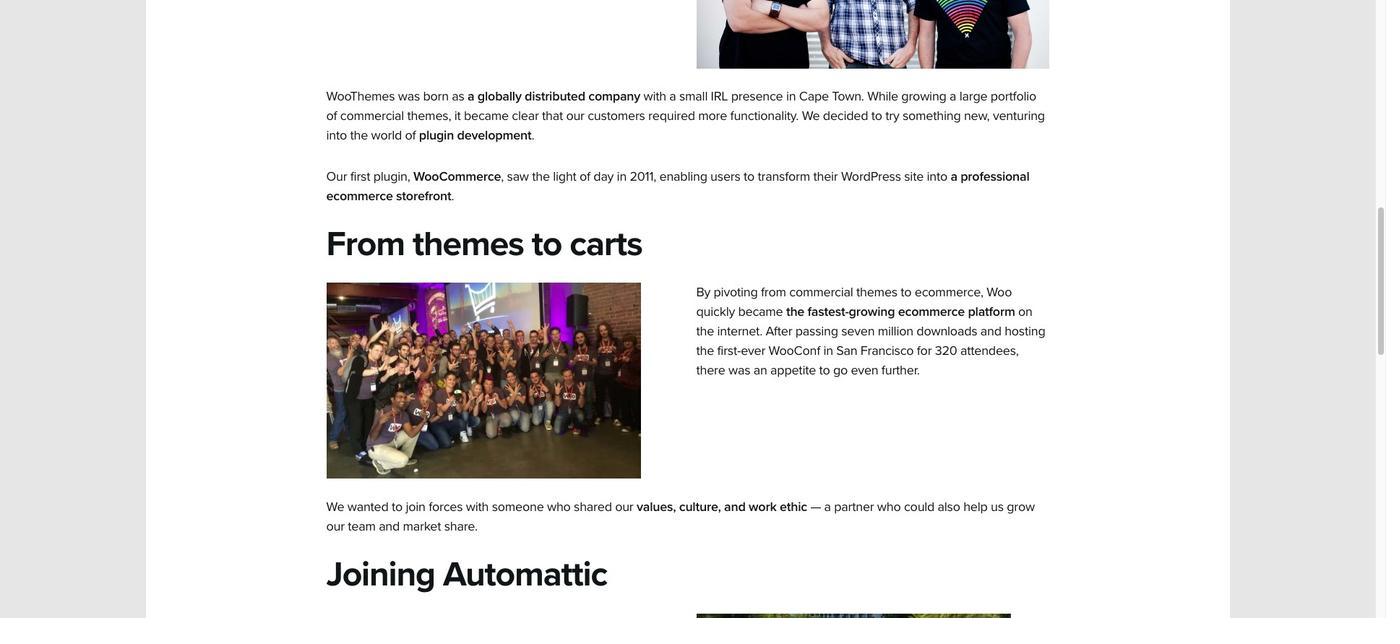 Task type: describe. For each thing, give the bounding box(es) containing it.
0 horizontal spatial growing
[[849, 304, 895, 320]]

woothemes was born as a globally distributed company
[[326, 89, 641, 104]]

by pivoting from commercial themes to ecommerce, woo quickly became
[[696, 284, 1012, 320]]

who inside — a partner who could also help us grow our team and market share.
[[877, 499, 901, 515]]

our for work
[[615, 499, 634, 515]]

the woo team at wooconf in san francisco, ca. image
[[326, 283, 641, 479]]

saw
[[507, 168, 529, 184]]

seven
[[842, 323, 875, 339]]

to right users
[[744, 168, 755, 184]]

attendees,
[[961, 343, 1019, 359]]

transform
[[758, 168, 810, 184]]

a inside a professional ecommerce storefront
[[951, 168, 958, 184]]

and inside on the internet. after passing seven million downloads and hosting the first-ever wooconf in san francisco for 320 attendees, there was an appetite to go even further.
[[981, 323, 1002, 339]]

ever
[[741, 343, 766, 359]]

became inside by pivoting from commercial themes to ecommerce, woo quickly became
[[738, 304, 783, 320]]

wanted
[[347, 499, 389, 515]]

our
[[326, 168, 347, 184]]

0 horizontal spatial themes
[[413, 223, 524, 265]]

there
[[696, 362, 726, 378]]

professional
[[961, 168, 1030, 184]]

a right as
[[468, 89, 475, 104]]

320
[[935, 343, 958, 359]]

became inside with a small irl presence in cape town. while growing a large portfolio of commercial themes, it became clear that our customers required more functionality. we decided to try something new, venturing into the world of
[[464, 108, 509, 124]]

from
[[761, 284, 786, 300]]

something
[[903, 108, 961, 124]]

venturing
[[993, 108, 1045, 124]]

a photograph of woothemes co-founders adii, magnus, and mark. image
[[696, 0, 1049, 68]]

to left carts
[[532, 223, 562, 265]]

day
[[594, 168, 614, 184]]

while
[[868, 89, 898, 104]]

a up required
[[670, 89, 676, 104]]

first-
[[717, 343, 741, 359]]

users
[[711, 168, 741, 184]]

join
[[406, 499, 426, 515]]

required
[[648, 108, 695, 124]]

decided
[[823, 108, 868, 124]]

forces
[[429, 499, 463, 515]]

born
[[423, 89, 449, 104]]

ethic
[[780, 499, 807, 515]]

to inside on the internet. after passing seven million downloads and hosting the first-ever wooconf in san francisco for 320 attendees, there was an appetite to go even further.
[[819, 362, 830, 378]]

more
[[698, 108, 727, 124]]

in inside with a small irl presence in cape town. while growing a large portfolio of commercial themes, it became clear that our customers required more functionality. we decided to try something new, venturing into the world of
[[786, 89, 796, 104]]

try
[[886, 108, 900, 124]]

,
[[501, 168, 504, 184]]

1 vertical spatial ecommerce
[[898, 304, 965, 320]]

our inside with a small irl presence in cape town. while growing a large portfolio of commercial themes, it became clear that our customers required more functionality. we decided to try something new, venturing into the world of
[[566, 108, 585, 124]]

to left join on the left of page
[[392, 499, 403, 515]]

from
[[326, 223, 405, 265]]

appetite
[[771, 362, 816, 378]]

team
[[348, 518, 376, 534]]

we wanted to join forces with someone who shared our values, culture, and work ethic
[[326, 499, 807, 515]]

site
[[904, 168, 924, 184]]

go
[[833, 362, 848, 378]]

san
[[837, 343, 858, 359]]

the inside with a small irl presence in cape town. while growing a large portfolio of commercial themes, it became clear that our customers required more functionality. we decided to try something new, venturing into the world of
[[350, 128, 368, 143]]

values,
[[637, 499, 676, 515]]

with inside with a small irl presence in cape town. while growing a large portfolio of commercial themes, it became clear that our customers required more functionality. we decided to try something new, venturing into the world of
[[644, 89, 666, 104]]

wordpress
[[841, 168, 901, 184]]

commercial inside with a small irl presence in cape town. while growing a large portfolio of commercial themes, it became clear that our customers required more functionality. we decided to try something new, venturing into the world of
[[340, 108, 404, 124]]

francisco
[[861, 343, 914, 359]]

help
[[964, 499, 988, 515]]

0 horizontal spatial .
[[451, 188, 454, 204]]

carts
[[570, 223, 642, 265]]

the automattic team in orlando, september 2019. image
[[696, 614, 1011, 618]]

by
[[696, 284, 711, 300]]

1 horizontal spatial and
[[724, 499, 746, 515]]

themes inside by pivoting from commercial themes to ecommerce, woo quickly became
[[857, 284, 898, 300]]

ecommerce,
[[915, 284, 984, 300]]

the up there
[[696, 343, 714, 359]]

their
[[814, 168, 838, 184]]

share.
[[444, 518, 478, 534]]

presence
[[731, 89, 783, 104]]

storefront
[[396, 188, 451, 204]]

2011,
[[630, 168, 656, 184]]

million
[[878, 323, 914, 339]]

— a partner who could also help us grow our team and market share.
[[326, 499, 1035, 534]]

partner
[[834, 499, 874, 515]]

1 vertical spatial into
[[927, 168, 948, 184]]

on
[[1019, 304, 1033, 320]]

market
[[403, 518, 441, 534]]

pivoting
[[714, 284, 758, 300]]



Task type: vqa. For each thing, say whether or not it's contained in the screenshot.
open account menu image
no



Task type: locate. For each thing, give the bounding box(es) containing it.
1 horizontal spatial themes
[[857, 284, 898, 300]]

portfolio
[[991, 89, 1037, 104]]

into
[[326, 128, 347, 143], [927, 168, 948, 184]]

1 vertical spatial of
[[405, 128, 416, 143]]

our
[[566, 108, 585, 124], [615, 499, 634, 515], [326, 518, 345, 534]]

1 vertical spatial .
[[451, 188, 454, 204]]

—
[[811, 499, 821, 515]]

we
[[802, 108, 820, 124], [326, 499, 344, 515]]

distributed
[[525, 89, 585, 104]]

we left the wanted
[[326, 499, 344, 515]]

1 horizontal spatial ecommerce
[[898, 304, 965, 320]]

for
[[917, 343, 932, 359]]

growing inside with a small irl presence in cape town. while growing a large portfolio of commercial themes, it became clear that our customers required more functionality. we decided to try something new, venturing into the world of
[[902, 89, 947, 104]]

internet.
[[717, 323, 763, 339]]

with up share.
[[466, 499, 489, 515]]

wooconf
[[769, 343, 820, 359]]

themes down storefront
[[413, 223, 524, 265]]

1 vertical spatial and
[[724, 499, 746, 515]]

0 horizontal spatial our
[[326, 518, 345, 534]]

woo
[[987, 284, 1012, 300]]

joining
[[326, 554, 435, 596]]

and inside — a partner who could also help us grow our team and market share.
[[379, 518, 400, 534]]

2 vertical spatial in
[[824, 343, 833, 359]]

0 vertical spatial and
[[981, 323, 1002, 339]]

the left world at the top of page
[[350, 128, 368, 143]]

1 horizontal spatial who
[[877, 499, 901, 515]]

plugin
[[419, 128, 454, 143]]

large
[[960, 89, 988, 104]]

commercial up fastest-
[[790, 284, 853, 300]]

in left san
[[824, 343, 833, 359]]

0 horizontal spatial in
[[617, 168, 627, 184]]

0 horizontal spatial with
[[466, 499, 489, 515]]

the fastest-growing ecommerce platform
[[786, 304, 1015, 320]]

1 vertical spatial growing
[[849, 304, 895, 320]]

woothemes
[[326, 89, 395, 104]]

ecommerce up downloads
[[898, 304, 965, 320]]

to left go in the right bottom of the page
[[819, 362, 830, 378]]

became down woothemes was born as a globally distributed company
[[464, 108, 509, 124]]

themes
[[413, 223, 524, 265], [857, 284, 898, 300]]

company
[[589, 89, 641, 104]]

fastest-
[[808, 304, 849, 320]]

globally
[[478, 89, 522, 104]]

0 vertical spatial of
[[326, 108, 337, 124]]

ecommerce inside a professional ecommerce storefront
[[326, 188, 393, 204]]

of down woothemes
[[326, 108, 337, 124]]

1 vertical spatial was
[[729, 362, 751, 378]]

2 horizontal spatial and
[[981, 323, 1002, 339]]

0 horizontal spatial ecommerce
[[326, 188, 393, 204]]

0 vertical spatial into
[[326, 128, 347, 143]]

0 vertical spatial growing
[[902, 89, 947, 104]]

to inside by pivoting from commercial themes to ecommerce, woo quickly became
[[901, 284, 912, 300]]

1 vertical spatial commercial
[[790, 284, 853, 300]]

1 horizontal spatial we
[[802, 108, 820, 124]]

joining automattic
[[326, 554, 607, 596]]

1 horizontal spatial of
[[405, 128, 416, 143]]

in left cape
[[786, 89, 796, 104]]

2 horizontal spatial of
[[580, 168, 591, 184]]

0 vertical spatial was
[[398, 89, 420, 104]]

also
[[938, 499, 961, 515]]

the
[[350, 128, 368, 143], [532, 168, 550, 184], [786, 304, 805, 320], [696, 323, 714, 339], [696, 343, 714, 359]]

to inside with a small irl presence in cape town. while growing a large portfolio of commercial themes, it became clear that our customers required more functionality. we decided to try something new, venturing into the world of
[[872, 108, 883, 124]]

1 horizontal spatial commercial
[[790, 284, 853, 300]]

and left work
[[724, 499, 746, 515]]

of left the 'day'
[[580, 168, 591, 184]]

1 horizontal spatial was
[[729, 362, 751, 378]]

commercial inside by pivoting from commercial themes to ecommerce, woo quickly became
[[790, 284, 853, 300]]

even
[[851, 362, 879, 378]]

1 vertical spatial we
[[326, 499, 344, 515]]

. down woocommerce
[[451, 188, 454, 204]]

our right shared at the bottom left of the page
[[615, 499, 634, 515]]

0 horizontal spatial was
[[398, 89, 420, 104]]

and
[[981, 323, 1002, 339], [724, 499, 746, 515], [379, 518, 400, 534]]

development
[[457, 128, 532, 143]]

into up our
[[326, 128, 347, 143]]

shared
[[574, 499, 612, 515]]

to up the fastest-growing ecommerce platform
[[901, 284, 912, 300]]

who
[[547, 499, 571, 515], [877, 499, 901, 515]]

0 horizontal spatial who
[[547, 499, 571, 515]]

0 horizontal spatial and
[[379, 518, 400, 534]]

cape
[[799, 89, 829, 104]]

ecommerce
[[326, 188, 393, 204], [898, 304, 965, 320]]

who left the could
[[877, 499, 901, 515]]

woocommerce
[[413, 168, 501, 184]]

it
[[454, 108, 461, 124]]

in
[[786, 89, 796, 104], [617, 168, 627, 184], [824, 343, 833, 359]]

that
[[542, 108, 563, 124]]

2 horizontal spatial our
[[615, 499, 634, 515]]

1 horizontal spatial growing
[[902, 89, 947, 104]]

0 horizontal spatial of
[[326, 108, 337, 124]]

1 horizontal spatial became
[[738, 304, 783, 320]]

a right —
[[824, 499, 831, 515]]

as
[[452, 89, 465, 104]]

first
[[350, 168, 370, 184]]

customers
[[588, 108, 645, 124]]

our first plugin, woocommerce , saw the light of day in 2011, enabling users to transform their wordpress site into
[[326, 168, 951, 184]]

us
[[991, 499, 1004, 515]]

1 horizontal spatial .
[[532, 128, 534, 143]]

growing
[[902, 89, 947, 104], [849, 304, 895, 320]]

downloads
[[917, 323, 978, 339]]

2 vertical spatial of
[[580, 168, 591, 184]]

hosting
[[1005, 323, 1046, 339]]

0 horizontal spatial commercial
[[340, 108, 404, 124]]

1 vertical spatial themes
[[857, 284, 898, 300]]

was left an
[[729, 362, 751, 378]]

further.
[[882, 362, 920, 378]]

themes up the fastest-growing ecommerce platform
[[857, 284, 898, 300]]

a inside — a partner who could also help us grow our team and market share.
[[824, 499, 831, 515]]

passing
[[796, 323, 838, 339]]

our right the that
[[566, 108, 585, 124]]

the down quickly
[[696, 323, 714, 339]]

ecommerce down 'first'
[[326, 188, 393, 204]]

1 vertical spatial became
[[738, 304, 783, 320]]

with
[[644, 89, 666, 104], [466, 499, 489, 515]]

0 horizontal spatial we
[[326, 499, 344, 515]]

to left try
[[872, 108, 883, 124]]

2 who from the left
[[877, 499, 901, 515]]

and right team
[[379, 518, 400, 534]]

who left shared at the bottom left of the page
[[547, 499, 571, 515]]

0 vertical spatial with
[[644, 89, 666, 104]]

a left large
[[950, 89, 957, 104]]

. down clear
[[532, 128, 534, 143]]

town.
[[832, 89, 864, 104]]

the right saw in the left top of the page
[[532, 168, 550, 184]]

with a small irl presence in cape town. while growing a large portfolio of commercial themes, it became clear that our customers required more functionality. we decided to try something new, venturing into the world of
[[326, 89, 1045, 143]]

1 horizontal spatial in
[[786, 89, 796, 104]]

functionality.
[[730, 108, 799, 124]]

0 vertical spatial .
[[532, 128, 534, 143]]

our inside — a partner who could also help us grow our team and market share.
[[326, 518, 345, 534]]

we inside with a small irl presence in cape town. while growing a large portfolio of commercial themes, it became clear that our customers required more functionality. we decided to try something new, venturing into the world of
[[802, 108, 820, 124]]

enabling
[[660, 168, 708, 184]]

a professional ecommerce storefront
[[326, 168, 1030, 204]]

0 vertical spatial themes
[[413, 223, 524, 265]]

was left born
[[398, 89, 420, 104]]

1 horizontal spatial into
[[927, 168, 948, 184]]

0 vertical spatial became
[[464, 108, 509, 124]]

an
[[754, 362, 767, 378]]

was
[[398, 89, 420, 104], [729, 362, 751, 378]]

platform
[[968, 304, 1015, 320]]

0 vertical spatial in
[[786, 89, 796, 104]]

1 horizontal spatial our
[[566, 108, 585, 124]]

commercial
[[340, 108, 404, 124], [790, 284, 853, 300]]

new,
[[964, 108, 990, 124]]

of right world at the top of page
[[405, 128, 416, 143]]

we down cape
[[802, 108, 820, 124]]

world
[[371, 128, 402, 143]]

1 who from the left
[[547, 499, 571, 515]]

quickly
[[696, 304, 735, 320]]

after
[[766, 323, 793, 339]]

clear
[[512, 108, 539, 124]]

plugin development .
[[419, 128, 534, 143]]

from themes to carts
[[326, 223, 642, 265]]

in right the 'day'
[[617, 168, 627, 184]]

0 vertical spatial commercial
[[340, 108, 404, 124]]

with up required
[[644, 89, 666, 104]]

plugin,
[[373, 168, 410, 184]]

the up after
[[786, 304, 805, 320]]

automattic
[[443, 554, 607, 596]]

and down the platform
[[981, 323, 1002, 339]]

0 vertical spatial ecommerce
[[326, 188, 393, 204]]

1 vertical spatial in
[[617, 168, 627, 184]]

0 horizontal spatial became
[[464, 108, 509, 124]]

grow
[[1007, 499, 1035, 515]]

to
[[872, 108, 883, 124], [744, 168, 755, 184], [532, 223, 562, 265], [901, 284, 912, 300], [819, 362, 830, 378], [392, 499, 403, 515]]

growing up 'something'
[[902, 89, 947, 104]]

1 vertical spatial our
[[615, 499, 634, 515]]

small
[[679, 89, 708, 104]]

0 vertical spatial our
[[566, 108, 585, 124]]

was inside on the internet. after passing seven million downloads and hosting the first-ever wooconf in san francisco for 320 attendees, there was an appetite to go even further.
[[729, 362, 751, 378]]

our for share.
[[326, 518, 345, 534]]

into right site
[[927, 168, 948, 184]]

work
[[749, 499, 777, 515]]

0 horizontal spatial into
[[326, 128, 347, 143]]

themes,
[[407, 108, 451, 124]]

a right site
[[951, 168, 958, 184]]

into inside with a small irl presence in cape town. while growing a large portfolio of commercial themes, it became clear that our customers required more functionality. we decided to try something new, venturing into the world of
[[326, 128, 347, 143]]

1 horizontal spatial with
[[644, 89, 666, 104]]

growing up seven
[[849, 304, 895, 320]]

our left team
[[326, 518, 345, 534]]

commercial down woothemes
[[340, 108, 404, 124]]

light
[[553, 168, 577, 184]]

0 vertical spatial we
[[802, 108, 820, 124]]

2 vertical spatial our
[[326, 518, 345, 534]]

in inside on the internet. after passing seven million downloads and hosting the first-ever wooconf in san francisco for 320 attendees, there was an appetite to go even further.
[[824, 343, 833, 359]]

irl
[[711, 89, 728, 104]]

1 vertical spatial with
[[466, 499, 489, 515]]

culture,
[[679, 499, 721, 515]]

became down from
[[738, 304, 783, 320]]

2 vertical spatial and
[[379, 518, 400, 534]]

2 horizontal spatial in
[[824, 343, 833, 359]]



